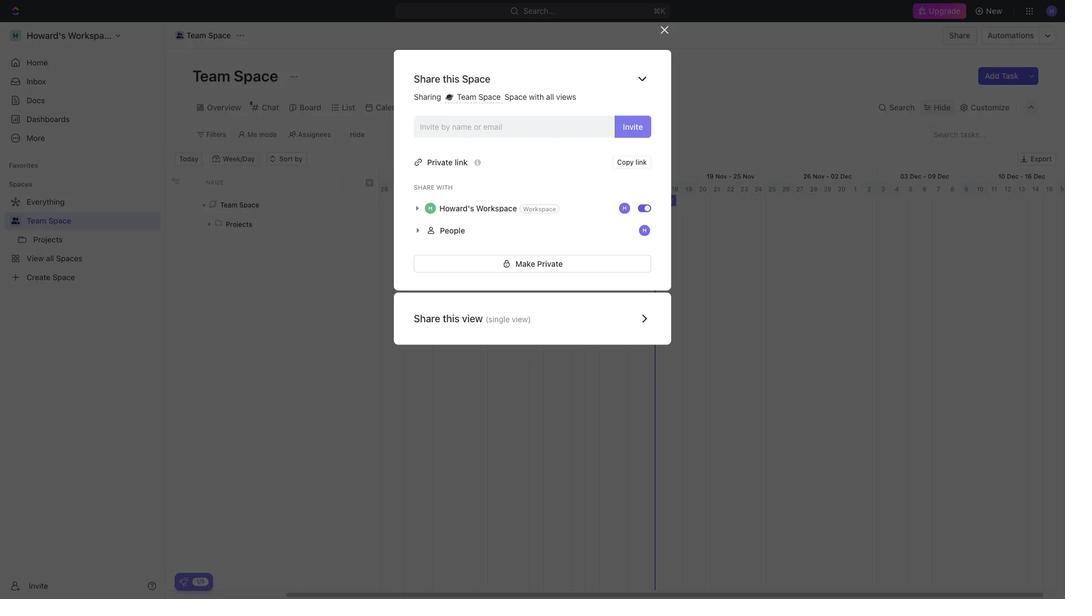 Task type: locate. For each thing, give the bounding box(es) containing it.
1/5
[[196, 578, 205, 585]]

25 right 24 element
[[768, 185, 776, 193]]

0 horizontal spatial link
[[455, 158, 468, 167]]

22 inside 'element'
[[727, 185, 734, 193]]

1 vertical spatial team space link
[[27, 212, 159, 230]]

nov left the 02
[[813, 173, 825, 180]]

28 element
[[378, 183, 392, 195], [807, 183, 821, 195]]

15 element
[[627, 183, 641, 195], [1043, 183, 1057, 195]]

16 element down "12 nov - 18 nov" element
[[641, 183, 655, 195]]

oct down hide button
[[355, 173, 366, 180]]

1 horizontal spatial 2
[[867, 185, 871, 193]]

14 element
[[613, 183, 627, 195], [1029, 183, 1043, 195]]

2 30 element from the left
[[835, 183, 849, 195]]

1 28 element from the left
[[378, 183, 392, 195]]

 image
[[172, 177, 179, 184]]

26
[[803, 173, 811, 180], [782, 185, 790, 193]]

1 horizontal spatial view
[[512, 315, 528, 324]]

7
[[937, 185, 940, 193]]

dashboards
[[27, 115, 70, 124]]

task
[[1002, 71, 1019, 80]]

1 horizontal spatial 26
[[803, 173, 811, 180]]

29
[[394, 185, 402, 193], [824, 185, 832, 193]]

(
[[486, 315, 489, 324]]

5 dec from the left
[[1034, 173, 1045, 180]]

2 29 element from the left
[[821, 183, 835, 195]]

1 horizontal spatial 22
[[727, 185, 734, 193]]

people
[[440, 226, 465, 235]]

28
[[346, 173, 354, 180], [381, 185, 388, 193], [810, 185, 818, 193]]

03 dec - 09 dec element
[[877, 170, 974, 182]]

1 horizontal spatial link
[[636, 158, 647, 166]]

home link
[[4, 54, 161, 72]]

workspace down 5 element
[[476, 204, 517, 213]]

hide inside hide dropdown button
[[934, 103, 951, 112]]

12 nov - 18 nov element
[[585, 170, 682, 182]]

h
[[428, 205, 433, 211], [623, 205, 627, 211], [643, 227, 647, 234]]

28 right "27" element on the top of the page
[[810, 185, 818, 193]]

1 horizontal spatial 10
[[998, 173, 1005, 180]]

0 horizontal spatial 26
[[782, 185, 790, 193]]

0 horizontal spatial private
[[427, 158, 453, 167]]

10 inside 10 dec - 16 dec element
[[998, 173, 1005, 180]]

today button
[[175, 152, 203, 166]]

1 13 element from the left
[[599, 183, 613, 195]]

1 horizontal spatial 28 element
[[807, 183, 821, 195]]

0 vertical spatial this
[[443, 73, 460, 85]]

9
[[964, 185, 968, 193]]

22 for 22 oct - 28 oct
[[320, 173, 327, 180]]

- for 16
[[1020, 173, 1023, 180]]

26 for 26 nov - 02 dec
[[803, 173, 811, 180]]

10 element left 11
[[974, 183, 988, 195]]

22 oct - 28 oct element
[[295, 170, 392, 182]]

5 - from the left
[[1020, 173, 1023, 180]]

10 element
[[558, 183, 571, 195], [974, 183, 988, 195]]

7 element
[[516, 183, 530, 195]]

1 horizontal spatial oct
[[355, 173, 366, 180]]

1 horizontal spatial 30
[[838, 185, 846, 193]]

2 horizontal spatial h
[[643, 227, 647, 234]]

workspace
[[476, 204, 517, 213], [523, 205, 556, 213]]

- for 02
[[826, 173, 829, 180]]

this for space
[[443, 73, 460, 85]]

3 nov from the left
[[813, 173, 825, 180]]

with for space
[[529, 92, 544, 102]]

1 horizontal spatial with
[[529, 92, 544, 102]]

29 oct - 04 nov element
[[392, 170, 488, 182]]

1 vertical spatial 10
[[977, 185, 984, 193]]

team space up overview
[[193, 66, 282, 85]]

with
[[529, 92, 544, 102], [436, 184, 453, 191]]

3 column header from the left
[[360, 170, 379, 194]]

1 horizontal spatial team space link
[[173, 29, 234, 42]]

space inside tree
[[48, 216, 71, 225]]

1 horizontal spatial 15 element
[[1043, 183, 1057, 195]]

with down 29 oct - 04 nov element in the left top of the page
[[436, 184, 453, 191]]

10
[[998, 173, 1005, 180], [977, 185, 984, 193]]

2
[[451, 185, 455, 193], [867, 185, 871, 193]]

share for share
[[949, 31, 971, 40]]

column header
[[166, 170, 183, 194], [343, 170, 360, 194], [360, 170, 379, 194]]

2 28 element from the left
[[807, 183, 821, 195]]

today inside today button
[[179, 155, 198, 163]]

29 left 31
[[394, 185, 402, 193]]

1 horizontal spatial 1
[[854, 185, 857, 193]]

nov
[[715, 173, 727, 180], [743, 173, 755, 180], [813, 173, 825, 180]]

0 horizontal spatial today
[[179, 155, 198, 163]]

22 element
[[724, 183, 738, 195]]

19 for 19
[[686, 185, 693, 193]]

1 horizontal spatial workspace
[[523, 205, 556, 213]]

0 horizontal spatial 16
[[1025, 173, 1032, 180]]

1 horizontal spatial 16 element
[[1057, 183, 1065, 195]]

nov up 21 element
[[715, 173, 727, 180]]

onboarding checklist button image
[[179, 578, 188, 586]]

0 vertical spatial 26
[[803, 173, 811, 180]]

automations
[[988, 31, 1034, 40]]

4 - from the left
[[923, 173, 926, 180]]

0 horizontal spatial 22
[[320, 173, 327, 180]]

gantt
[[429, 103, 450, 112]]

0 horizontal spatial invite
[[29, 581, 48, 591]]

0 horizontal spatial h
[[428, 205, 433, 211]]

26 nov - 02 dec
[[803, 173, 852, 180]]

1 vertical spatial with
[[436, 184, 453, 191]]

0 horizontal spatial 19
[[686, 185, 693, 193]]

hide button
[[345, 128, 369, 141]]

14 element containing 14
[[1029, 183, 1043, 195]]

⌘k
[[653, 6, 665, 16]]

16
[[1025, 173, 1032, 180], [1060, 185, 1065, 193]]

1 horizontal spatial 16
[[1060, 185, 1065, 193]]

2 15 element from the left
[[1043, 183, 1057, 195]]

1 horizontal spatial 19
[[707, 173, 714, 180]]

1 horizontal spatial 28
[[381, 185, 388, 193]]

make
[[516, 259, 535, 268]]

11 element right 9 element
[[571, 183, 585, 195]]

23 element
[[738, 183, 752, 195]]

copy link
[[617, 158, 647, 166]]

1 11 element from the left
[[571, 183, 585, 195]]

28 down hide button
[[346, 173, 354, 180]]

11 element
[[571, 183, 585, 195], [988, 183, 1001, 195]]

23
[[741, 185, 748, 193]]

0 horizontal spatial 2
[[451, 185, 455, 193]]

20 element
[[696, 183, 710, 195]]

0 horizontal spatial 14 element
[[613, 183, 627, 195]]

1
[[438, 185, 441, 193], [854, 185, 857, 193]]

30 left 31
[[408, 185, 416, 193]]

 image
[[366, 179, 373, 187]]

2 horizontal spatial nov
[[813, 173, 825, 180]]

0 horizontal spatial 29
[[394, 185, 402, 193]]

this for view
[[443, 313, 460, 325]]

dec up 12
[[1007, 173, 1019, 180]]

4
[[895, 185, 899, 193]]

10 for 10
[[977, 185, 984, 193]]

22 down assignees
[[320, 173, 327, 180]]

make private
[[516, 259, 563, 268]]

this left (
[[443, 313, 460, 325]]

16 element
[[641, 183, 655, 195], [1057, 183, 1065, 195]]

1 horizontal spatial invite
[[623, 122, 643, 131]]

hide right search at the top of page
[[934, 103, 951, 112]]

this
[[443, 73, 460, 85], [443, 313, 460, 325]]

10 up 12
[[998, 173, 1005, 180]]

0 horizontal spatial 25
[[733, 173, 741, 180]]

1 horizontal spatial h
[[623, 205, 627, 211]]

14 element left the "15"
[[1029, 183, 1043, 195]]

automations button
[[982, 27, 1040, 44]]

team space right user group image
[[27, 216, 71, 225]]

1 vertical spatial this
[[443, 313, 460, 325]]

11 element left 12
[[988, 183, 1001, 195]]

1 - from the left
[[341, 173, 344, 180]]

19 right 18 element
[[686, 185, 693, 193]]

0 horizontal spatial 29 element
[[392, 183, 406, 195]]

0 horizontal spatial 30 element
[[406, 183, 419, 195]]

0 vertical spatial invite
[[623, 122, 643, 131]]

team
[[186, 31, 206, 40], [193, 66, 230, 85], [457, 92, 476, 102], [220, 201, 237, 209], [27, 216, 46, 225]]

13 element
[[599, 183, 613, 195], [1015, 183, 1029, 195]]

29 element left 31
[[392, 183, 406, 195]]

18
[[672, 185, 679, 193]]

26 up "27" element on the top of the page
[[803, 173, 811, 180]]

2 14 element from the left
[[1029, 183, 1043, 195]]

30 element
[[406, 183, 419, 195], [835, 183, 849, 195]]

dec up the 14
[[1034, 173, 1045, 180]]

2 12 element from the left
[[1001, 183, 1015, 195]]

0 horizontal spatial oct
[[329, 173, 340, 180]]

team right user group image
[[27, 216, 46, 225]]

1 horizontal spatial 30 element
[[835, 183, 849, 195]]

10 element containing 10
[[974, 183, 988, 195]]

team down the name
[[220, 201, 237, 209]]

29 down 26 nov - 02 dec
[[824, 185, 832, 193]]

add task
[[985, 71, 1019, 80]]

0 vertical spatial today
[[179, 155, 198, 163]]

13 element down 10 dec - 16 dec
[[1015, 183, 1029, 195]]

2 16 element from the left
[[1057, 183, 1065, 195]]

)
[[528, 315, 531, 324]]

board link
[[297, 100, 321, 115]]

16 right the "15"
[[1060, 185, 1065, 193]]

dec right the 02
[[840, 173, 852, 180]]

19
[[707, 173, 714, 180], [686, 185, 693, 193]]

12 element
[[585, 183, 599, 195], [1001, 183, 1015, 195]]

10 left 11
[[977, 185, 984, 193]]

28 element right 27
[[807, 183, 821, 195]]

1 horizontal spatial today
[[657, 197, 673, 204]]

24
[[754, 185, 762, 193]]

25 up 22 'element' at the top of the page
[[733, 173, 741, 180]]

24 element
[[752, 183, 766, 195]]

1 horizontal spatial 13 element
[[1015, 183, 1029, 195]]

2 10 element from the left
[[974, 183, 988, 195]]

search...
[[523, 6, 555, 16]]

oct down assignees
[[329, 173, 340, 180]]

- for 09
[[923, 173, 926, 180]]

30 down the 02
[[838, 185, 846, 193]]

0 horizontal spatial 1
[[438, 185, 441, 193]]

25 element
[[766, 183, 779, 195]]

12 element left the 13
[[1001, 183, 1015, 195]]

26 right 25 element
[[782, 185, 790, 193]]

1 horizontal spatial 14 element
[[1029, 183, 1043, 195]]

private right the make
[[537, 259, 563, 268]]

Search tasks... text field
[[927, 126, 1038, 143]]

workspace down 8 element
[[523, 205, 556, 213]]

search
[[889, 103, 915, 112]]

1 horizontal spatial hide
[[934, 103, 951, 112]]

export
[[1031, 155, 1052, 163]]

0 vertical spatial 22
[[320, 173, 327, 180]]

0 horizontal spatial nov
[[715, 173, 727, 180]]

13 element down "12 nov - 18 nov" element
[[599, 183, 613, 195]]

1 column header from the left
[[166, 170, 183, 194]]

team inside tree
[[27, 216, 46, 225]]

nov for 19
[[715, 173, 727, 180]]

1 dec from the left
[[840, 173, 852, 180]]

team space down the name
[[220, 201, 259, 209]]

22 for 22
[[727, 185, 734, 193]]

team space up "table"
[[455, 92, 503, 102]]

1 horizontal spatial 10 element
[[974, 183, 988, 195]]

 image inside name row
[[366, 179, 373, 187]]

21
[[713, 185, 720, 193]]

link
[[455, 158, 468, 167], [636, 158, 647, 166]]

0 horizontal spatial 28
[[346, 173, 354, 180]]

1 29 from the left
[[394, 185, 402, 193]]

1 30 from the left
[[408, 185, 416, 193]]

team inside cell
[[220, 201, 237, 209]]

31 element
[[419, 183, 433, 195]]

with for share
[[436, 184, 453, 191]]

with left all on the top right of the page
[[529, 92, 544, 102]]

14
[[1032, 185, 1039, 193]]

link up "12 nov - 18 nov" element
[[636, 158, 647, 166]]

1 vertical spatial invite
[[29, 581, 48, 591]]

2 2 from the left
[[867, 185, 871, 193]]

dec right "03"
[[910, 173, 922, 180]]

2 29 from the left
[[824, 185, 832, 193]]

29 element
[[392, 183, 406, 195], [821, 183, 835, 195]]

12 element right 9 element
[[585, 183, 599, 195]]

team space link inside tree
[[27, 212, 159, 230]]

1 horizontal spatial nov
[[743, 173, 755, 180]]

3 dec from the left
[[938, 173, 949, 180]]

dashboards link
[[4, 110, 161, 128]]

1 horizontal spatial 29 element
[[821, 183, 835, 195]]

2 nov from the left
[[743, 173, 755, 180]]

team up "table"
[[457, 92, 476, 102]]

today
[[179, 155, 198, 163], [657, 197, 673, 204]]

1 vertical spatial 19
[[686, 185, 693, 193]]

private up 29 oct - 04 nov element in the left top of the page
[[427, 158, 453, 167]]

share
[[949, 31, 971, 40], [414, 73, 440, 85], [414, 184, 435, 191], [414, 313, 440, 325]]

1 this from the top
[[443, 73, 460, 85]]

10 element right 8 element
[[558, 183, 571, 195]]

this up sharing
[[443, 73, 460, 85]]

22 down '19 nov - 25 nov'
[[727, 185, 734, 193]]

dec right 09
[[938, 173, 949, 180]]

views
[[556, 92, 576, 102]]

22
[[320, 173, 327, 180], [727, 185, 734, 193]]

list
[[342, 103, 355, 112]]

1 horizontal spatial 11 element
[[988, 183, 1001, 195]]

docs
[[27, 96, 45, 105]]

28 for first 28 element from the right
[[810, 185, 818, 193]]

3 - from the left
[[826, 173, 829, 180]]

0 horizontal spatial 16 element
[[641, 183, 655, 195]]

1 down 29 oct - 04 nov element in the left top of the page
[[438, 185, 441, 193]]

team space link
[[173, 29, 234, 42], [27, 212, 159, 230]]

0 vertical spatial with
[[529, 92, 544, 102]]

2 left "3"
[[867, 185, 871, 193]]

0 vertical spatial 10
[[998, 173, 1005, 180]]

2 horizontal spatial 28
[[810, 185, 818, 193]]

view left (
[[462, 313, 483, 325]]

16 up the 13
[[1025, 173, 1032, 180]]

2 1 from the left
[[854, 185, 857, 193]]

1 horizontal spatial private
[[537, 259, 563, 268]]

19 up 21
[[707, 173, 714, 180]]

customize button
[[956, 100, 1013, 115]]

28 left 31
[[381, 185, 388, 193]]

12
[[1005, 185, 1011, 193]]

0 horizontal spatial team space link
[[27, 212, 159, 230]]

2 11 element from the left
[[988, 183, 1001, 195]]

13
[[1018, 185, 1025, 193]]

team space right user group icon
[[186, 31, 231, 40]]

11 element containing 11
[[988, 183, 1001, 195]]

0 horizontal spatial 28 element
[[378, 183, 392, 195]]

0 vertical spatial team space link
[[173, 29, 234, 42]]

1 left "3"
[[854, 185, 857, 193]]

1 vertical spatial 22
[[727, 185, 734, 193]]

invite
[[623, 122, 643, 131], [29, 581, 48, 591]]

invite inside sidebar navigation
[[29, 581, 48, 591]]

15 element down "12 nov - 18 nov" element
[[627, 183, 641, 195]]

1 oct from the left
[[329, 173, 340, 180]]

team space inside team space cell
[[220, 201, 259, 209]]

28 element left 31
[[378, 183, 392, 195]]

6 element
[[502, 183, 516, 195]]

0 horizontal spatial 10 element
[[558, 183, 571, 195]]

view right single
[[512, 315, 528, 324]]

share inside button
[[949, 31, 971, 40]]

0 horizontal spatial 15 element
[[627, 183, 641, 195]]

team space tree
[[4, 193, 161, 286]]

0 horizontal spatial workspace
[[476, 204, 517, 213]]

30 element left 31
[[406, 183, 419, 195]]

0 vertical spatial hide
[[934, 103, 951, 112]]

search button
[[875, 100, 918, 115]]

home
[[27, 58, 48, 67]]

2 left 3 element
[[451, 185, 455, 193]]

0 horizontal spatial 13 element
[[599, 183, 613, 195]]

1 vertical spatial private
[[537, 259, 563, 268]]

1 horizontal spatial 29
[[824, 185, 832, 193]]

team space
[[186, 31, 231, 40], [193, 66, 282, 85], [455, 92, 503, 102], [220, 201, 259, 209], [27, 216, 71, 225]]

1 vertical spatial hide
[[350, 131, 365, 138]]

14 element down "12 nov - 18 nov" element
[[613, 183, 627, 195]]

add
[[985, 71, 1000, 80]]

nov inside 26 nov - 02 dec element
[[813, 173, 825, 180]]

-
[[341, 173, 344, 180], [729, 173, 732, 180], [826, 173, 829, 180], [923, 173, 926, 180], [1020, 173, 1023, 180]]

name column header
[[199, 170, 343, 194]]

team up overview link
[[193, 66, 230, 85]]

0 horizontal spatial 10
[[977, 185, 984, 193]]

29 element down 26 nov - 02 dec element on the top
[[821, 183, 835, 195]]

add task button
[[978, 67, 1025, 85]]

30 element down the 02
[[835, 183, 849, 195]]

0 vertical spatial private
[[427, 158, 453, 167]]

0 horizontal spatial 11 element
[[571, 183, 585, 195]]

1 vertical spatial 26
[[782, 185, 790, 193]]

0 vertical spatial 19
[[707, 173, 714, 180]]

upgrade
[[929, 6, 961, 16]]

31
[[422, 185, 429, 193]]

inbox link
[[4, 73, 161, 90]]

nov up 23 element
[[743, 173, 755, 180]]

2 this from the top
[[443, 313, 460, 325]]

19 for 19 nov - 25 nov
[[707, 173, 714, 180]]

oct
[[329, 173, 340, 180], [355, 173, 366, 180]]

table
[[470, 103, 490, 112]]

0 vertical spatial 25
[[733, 173, 741, 180]]

hide down list
[[350, 131, 365, 138]]

view
[[462, 313, 483, 325], [512, 315, 528, 324]]

0 horizontal spatial 12 element
[[585, 183, 599, 195]]

link up 29 oct - 04 nov element in the left top of the page
[[455, 158, 468, 167]]

1 horizontal spatial 12 element
[[1001, 183, 1015, 195]]

1 nov from the left
[[715, 173, 727, 180]]

0 horizontal spatial with
[[436, 184, 453, 191]]

- for 25
[[729, 173, 732, 180]]

2 oct from the left
[[355, 173, 366, 180]]

16 element right the "15"
[[1057, 183, 1065, 195]]

9 element
[[544, 183, 558, 195]]

2 30 from the left
[[838, 185, 846, 193]]

15 element right the 14
[[1043, 183, 1057, 195]]

0 horizontal spatial 30
[[408, 185, 416, 193]]

2 - from the left
[[729, 173, 732, 180]]

space
[[208, 31, 231, 40], [234, 66, 278, 85], [462, 73, 491, 85], [478, 92, 501, 102], [505, 92, 527, 102], [239, 201, 259, 209], [48, 216, 71, 225]]

2 13 element from the left
[[1015, 183, 1029, 195]]

1 horizontal spatial 25
[[768, 185, 776, 193]]

0 horizontal spatial hide
[[350, 131, 365, 138]]

team space inside team space tree
[[27, 216, 71, 225]]



Task type: vqa. For each thing, say whether or not it's contained in the screenshot.
"single"
yes



Task type: describe. For each thing, give the bounding box(es) containing it.
calendar link
[[374, 100, 409, 115]]

table link
[[468, 100, 490, 115]]

30 for first the 30 'element' from right
[[838, 185, 846, 193]]

02
[[831, 173, 839, 180]]

1 vertical spatial 16
[[1060, 185, 1065, 193]]

0 horizontal spatial view
[[462, 313, 483, 325]]

03
[[900, 173, 908, 180]]

1 vertical spatial 25
[[768, 185, 776, 193]]

 image inside column header
[[172, 177, 179, 184]]

space inside cell
[[239, 201, 259, 209]]

assignees
[[298, 131, 331, 138]]

1 12 element from the left
[[585, 183, 599, 195]]

10 dec - 16 dec
[[998, 173, 1045, 180]]

board
[[300, 103, 321, 112]]

1 15 element from the left
[[627, 183, 641, 195]]

inbox
[[27, 77, 46, 86]]

upgrade link
[[913, 3, 966, 19]]

Invite by name or email text field
[[420, 118, 610, 135]]

chat link
[[260, 100, 279, 115]]

1 10 element from the left
[[558, 183, 571, 195]]

name row
[[166, 170, 379, 195]]

1 16 element from the left
[[641, 183, 655, 195]]

10 dec - 16 dec element
[[974, 170, 1065, 182]]

19 nov - 25 nov
[[707, 173, 755, 180]]

30 for 1st the 30 'element'
[[408, 185, 416, 193]]

onboarding checklist button element
[[179, 578, 188, 586]]

hide button
[[920, 100, 954, 115]]

share this space
[[414, 73, 491, 85]]

19 element
[[682, 183, 696, 195]]

copy
[[617, 158, 634, 166]]

1 29 element from the left
[[392, 183, 406, 195]]

8 element
[[530, 183, 544, 195]]

1 30 element from the left
[[406, 183, 419, 195]]

26 element
[[779, 183, 793, 195]]

private link
[[427, 158, 468, 167]]

5
[[909, 185, 913, 193]]

0 vertical spatial 16
[[1025, 173, 1032, 180]]

user group image
[[176, 33, 183, 38]]

21 element
[[710, 183, 724, 195]]

hide inside hide button
[[350, 131, 365, 138]]

2 column header from the left
[[343, 170, 360, 194]]

nov for 26
[[813, 173, 825, 180]]

15 element containing 15
[[1043, 183, 1057, 195]]

assignees button
[[284, 128, 336, 141]]

12 element containing 12
[[1001, 183, 1015, 195]]

favorites
[[9, 161, 38, 169]]

3
[[881, 185, 885, 193]]

11
[[991, 185, 997, 193]]

09
[[928, 173, 936, 180]]

share with
[[414, 184, 453, 191]]

dec for 03 dec - 09 dec
[[938, 173, 949, 180]]

single
[[489, 315, 510, 324]]

spaces
[[9, 180, 32, 188]]

18 element
[[669, 183, 682, 195]]

team space tree grid
[[166, 170, 379, 590]]

user group image
[[11, 217, 20, 224]]

27
[[796, 185, 804, 193]]

dec for 10 dec - 16 dec
[[1034, 173, 1045, 180]]

list link
[[340, 100, 355, 115]]

share for share this view ( single                 view )
[[414, 313, 440, 325]]

team right user group icon
[[186, 31, 206, 40]]

5 element
[[488, 183, 502, 195]]

favorites button
[[4, 159, 43, 172]]

gantt link
[[427, 100, 450, 115]]

29 for 1st 29 element from the left
[[394, 185, 402, 193]]

all
[[546, 92, 554, 102]]

link for copy link
[[636, 158, 647, 166]]

26 for 26
[[782, 185, 790, 193]]

4 element
[[474, 183, 488, 195]]

27 element
[[793, 183, 807, 195]]

share button
[[943, 27, 977, 44]]

13 element containing 13
[[1015, 183, 1029, 195]]

name
[[206, 179, 224, 186]]

03 dec - 09 dec
[[900, 173, 949, 180]]

share this view ( single                 view )
[[414, 313, 531, 325]]

team space cell
[[199, 195, 343, 214]]

26 nov - 02 dec element
[[779, 170, 877, 182]]

17 element
[[655, 183, 669, 195]]

1 1 from the left
[[438, 185, 441, 193]]

link for private link
[[455, 158, 468, 167]]

docs link
[[4, 92, 161, 109]]

sharing
[[414, 92, 443, 102]]

new
[[986, 6, 1002, 16]]

19 nov - 25 nov element
[[682, 170, 779, 182]]

sidebar navigation
[[0, 22, 166, 599]]

15
[[1046, 185, 1053, 193]]

- for 28
[[341, 173, 344, 180]]

view inside share this view ( single                 view )
[[512, 315, 528, 324]]

29 for 2nd 29 element from the left
[[824, 185, 832, 193]]

howard's workspace
[[439, 204, 517, 213]]

team space - 0.00% row
[[166, 195, 379, 214]]

6
[[923, 185, 927, 193]]

overview link
[[205, 100, 241, 115]]

overview
[[207, 103, 241, 112]]

8
[[951, 185, 955, 193]]

2 dec from the left
[[910, 173, 922, 180]]

05 nov - 11 nov element
[[488, 170, 585, 182]]

1 vertical spatial today
[[657, 197, 673, 204]]

space with all views
[[505, 92, 576, 102]]

share for share this space
[[414, 73, 440, 85]]

16 element containing 16
[[1057, 183, 1065, 195]]

3 element
[[460, 183, 474, 195]]

20
[[699, 185, 707, 193]]

1 14 element from the left
[[613, 183, 627, 195]]

dec for 26 nov - 02 dec
[[840, 173, 852, 180]]

export button
[[1017, 152, 1056, 166]]

howard's
[[439, 204, 474, 213]]

chat
[[262, 103, 279, 112]]

10 for 10 dec - 16 dec
[[998, 173, 1005, 180]]

22 oct - 28 oct
[[320, 173, 366, 180]]

calendar
[[376, 103, 409, 112]]

28 for 2nd 28 element from the right
[[381, 185, 388, 193]]

share for share with
[[414, 184, 435, 191]]

new button
[[971, 2, 1009, 20]]

customize
[[971, 103, 1010, 112]]

1 2 from the left
[[451, 185, 455, 193]]

4 dec from the left
[[1007, 173, 1019, 180]]



